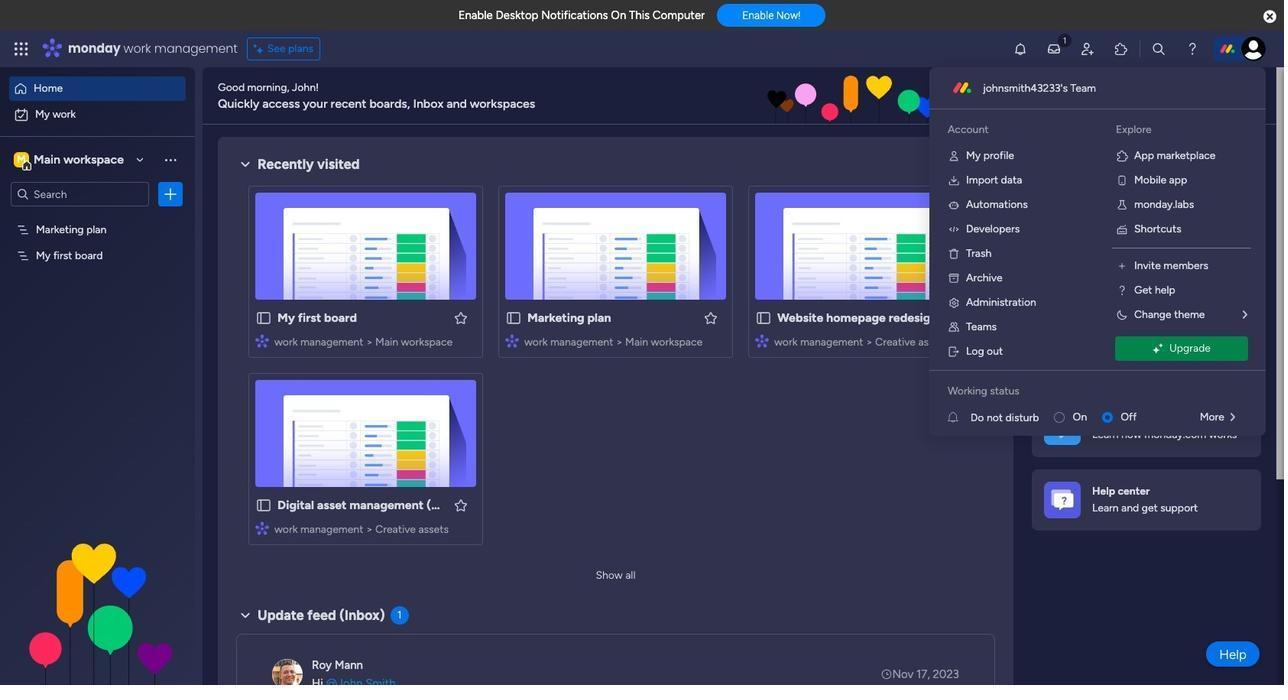Task type: locate. For each thing, give the bounding box(es) containing it.
1 vertical spatial lottie animation element
[[0, 531, 195, 685]]

monday marketplace image
[[1114, 41, 1130, 57]]

workspace selection element
[[11, 147, 132, 172]]

get help image
[[1117, 284, 1129, 297]]

0 vertical spatial lottie animation element
[[600, 67, 1030, 125]]

import data image
[[948, 174, 961, 187]]

public board image for 1st add to favorites icon from right
[[756, 310, 772, 327]]

0 horizontal spatial add to favorites image
[[453, 310, 469, 325]]

option
[[9, 76, 186, 101], [9, 102, 186, 127], [0, 215, 195, 218]]

help image
[[1185, 41, 1201, 57]]

notifications image
[[1013, 41, 1029, 57]]

0 vertical spatial lottie animation image
[[600, 67, 1030, 125]]

invite members image
[[1081, 41, 1096, 57]]

templates image image
[[1046, 146, 1248, 252]]

lottie animation element
[[600, 67, 1030, 125], [0, 531, 195, 685]]

1 horizontal spatial lottie animation image
[[600, 67, 1030, 125]]

0 horizontal spatial lottie animation element
[[0, 531, 195, 685]]

1 vertical spatial lottie animation image
[[0, 531, 195, 685]]

2 add to favorites image from the left
[[704, 310, 719, 325]]

search everything image
[[1152, 41, 1167, 57]]

public board image
[[255, 310, 272, 327], [505, 310, 522, 327], [756, 310, 772, 327], [255, 497, 272, 514]]

options image
[[163, 187, 178, 202]]

select product image
[[14, 41, 29, 57]]

list arrow image
[[1243, 310, 1248, 320]]

trash image
[[948, 248, 961, 260]]

lottie animation image for the top lottie animation element
[[600, 67, 1030, 125]]

1 horizontal spatial add to favorites image
[[704, 310, 719, 325]]

public board image for 1st add to favorites icon
[[255, 310, 272, 327]]

close recently visited image
[[236, 155, 255, 174]]

getting started element
[[1032, 396, 1262, 457]]

lottie animation image
[[600, 67, 1030, 125], [0, 531, 195, 685]]

v2 user feedback image
[[1045, 87, 1056, 105]]

1 element
[[390, 606, 409, 625]]

1 horizontal spatial lottie animation element
[[600, 67, 1030, 125]]

archive image
[[948, 272, 961, 284]]

roy mann image
[[272, 659, 303, 685]]

my profile image
[[948, 150, 961, 162]]

2 vertical spatial option
[[0, 215, 195, 218]]

list arrow image
[[1231, 412, 1236, 423]]

list box
[[0, 213, 195, 475]]

add to favorites image
[[453, 310, 469, 325], [704, 310, 719, 325], [954, 310, 969, 325]]

invite members image
[[1117, 260, 1129, 272]]

upgrade stars new image
[[1153, 343, 1164, 354]]

0 horizontal spatial lottie animation image
[[0, 531, 195, 685]]

see plans image
[[254, 41, 267, 57]]

2 horizontal spatial add to favorites image
[[954, 310, 969, 325]]

john smith image
[[1242, 37, 1266, 61]]

3 add to favorites image from the left
[[954, 310, 969, 325]]



Task type: describe. For each thing, give the bounding box(es) containing it.
public board image for 2nd add to favorites icon from the left
[[505, 310, 522, 327]]

lottie animation image for leftmost lottie animation element
[[0, 531, 195, 685]]

monday.labs image
[[1117, 199, 1129, 211]]

shortcuts image
[[1117, 223, 1129, 236]]

teams image
[[948, 321, 961, 333]]

0 vertical spatial option
[[9, 76, 186, 101]]

change theme image
[[1117, 309, 1129, 321]]

1 vertical spatial option
[[9, 102, 186, 127]]

help center element
[[1032, 469, 1262, 530]]

v2 surfce notifications image
[[948, 410, 971, 426]]

add to favorites image
[[453, 497, 469, 513]]

developers image
[[948, 223, 961, 236]]

menu image
[[163, 152, 178, 167]]

quick search results list box
[[236, 174, 996, 564]]

mobile app image
[[1117, 174, 1129, 187]]

update feed image
[[1047, 41, 1062, 57]]

log out image
[[948, 346, 961, 358]]

close update feed (inbox) image
[[236, 606, 255, 625]]

Search in workspace field
[[32, 186, 128, 203]]

1 add to favorites image from the left
[[453, 310, 469, 325]]

1 image
[[1058, 31, 1072, 49]]

administration image
[[948, 297, 961, 309]]

automations image
[[948, 199, 961, 211]]

public board image for add to favorites image
[[255, 497, 272, 514]]

component image
[[756, 334, 769, 348]]

dapulse close image
[[1264, 9, 1277, 24]]



Task type: vqa. For each thing, say whether or not it's contained in the screenshot.
'board'
no



